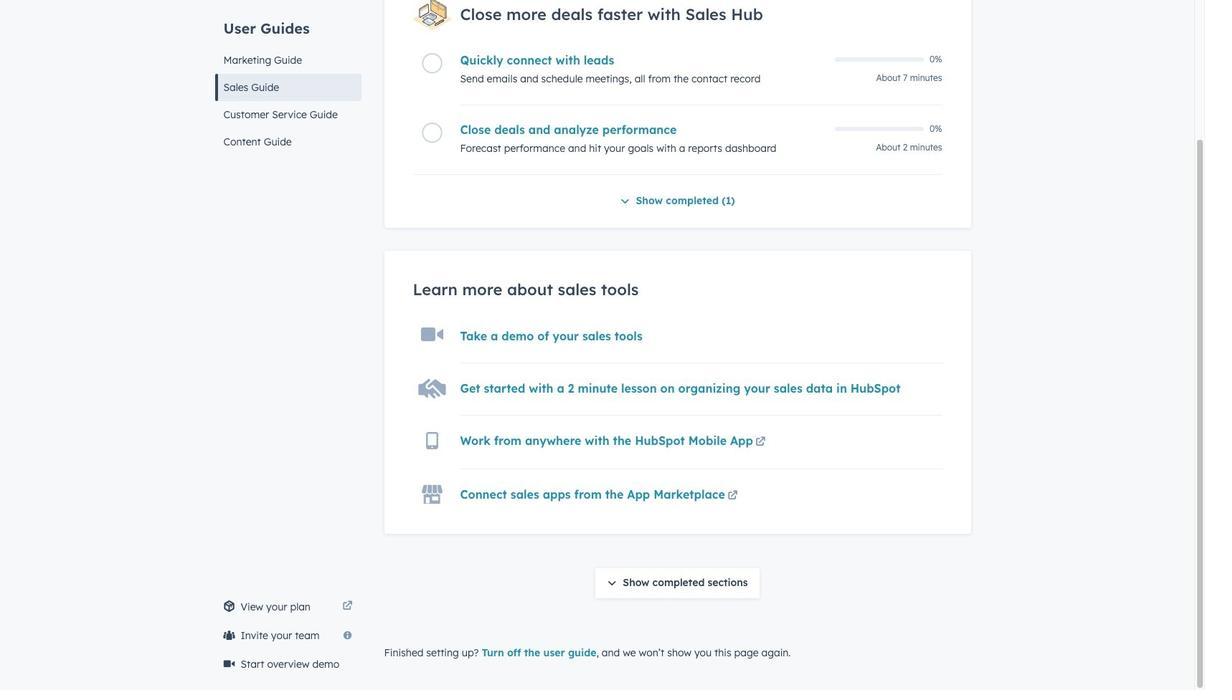 Task type: locate. For each thing, give the bounding box(es) containing it.
user guides element
[[215, 0, 361, 156]]

0 horizontal spatial link opens in a new window image
[[728, 488, 738, 506]]

link opens in a new window image
[[756, 435, 766, 452], [728, 491, 738, 502], [343, 599, 353, 616], [343, 602, 353, 613]]

1 horizontal spatial link opens in a new window image
[[756, 438, 766, 448]]

1 vertical spatial link opens in a new window image
[[728, 488, 738, 506]]

link opens in a new window image
[[756, 438, 766, 448], [728, 488, 738, 506]]

0 vertical spatial link opens in a new window image
[[756, 438, 766, 448]]



Task type: vqa. For each thing, say whether or not it's contained in the screenshot.
Link opens in a new window image
yes



